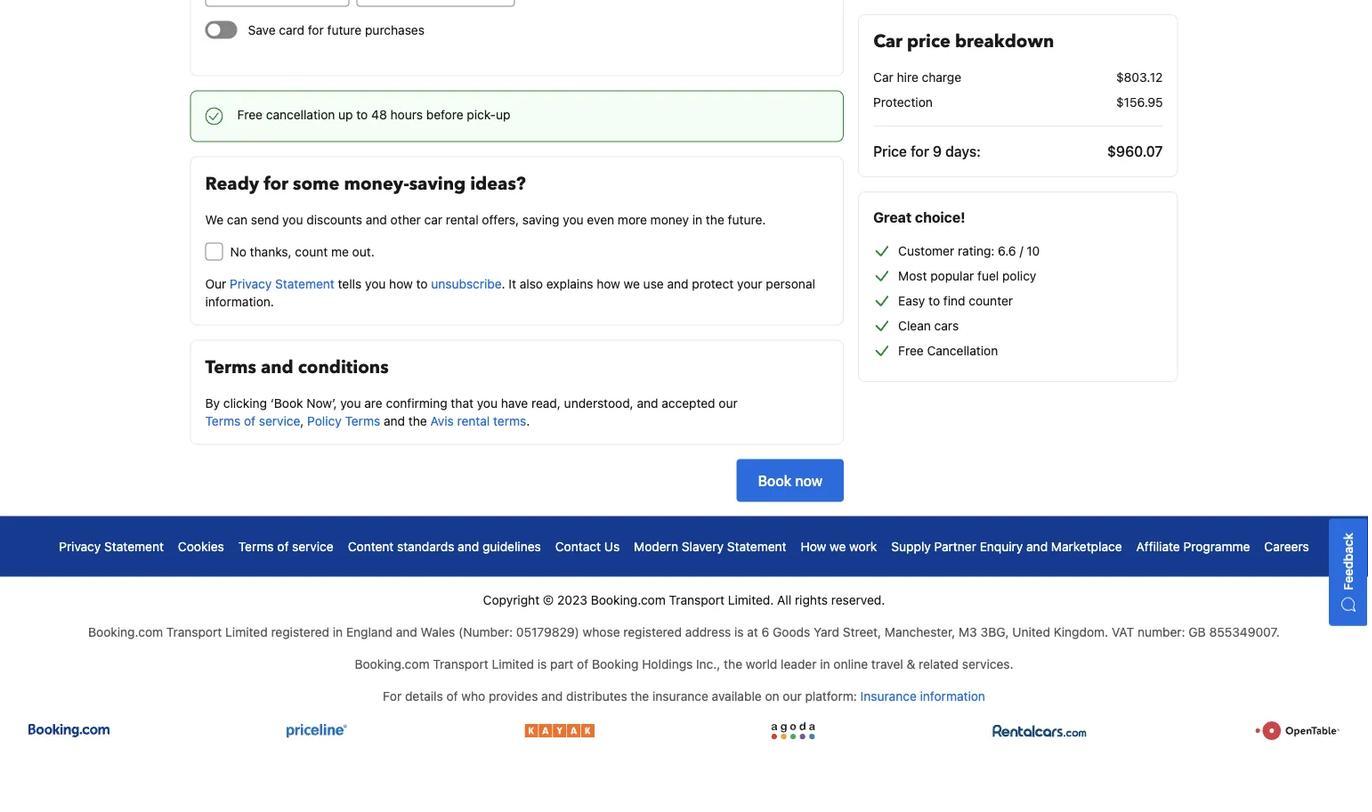 Task type: vqa. For each thing, say whether or not it's contained in the screenshot.
the left Unlimited mileage
no



Task type: describe. For each thing, give the bounding box(es) containing it.
rental inside the by clicking 'book now', you are confirming that you have read, understood, and accepted our terms of service , policy terms and the avis rental terms .
[[457, 414, 490, 428]]

booking
[[592, 657, 639, 671]]

car for car price breakdown
[[874, 29, 903, 54]]

supply partner enquiry and marketplace link
[[892, 538, 1123, 556]]

easy
[[899, 293, 926, 308]]

money
[[651, 212, 689, 227]]

$960.07
[[1108, 143, 1164, 160]]

. it also explains how we use and protect your personal information.
[[205, 276, 816, 309]]

most popular fuel policy
[[899, 269, 1037, 283]]

enquiry
[[980, 539, 1024, 554]]

'book
[[271, 396, 303, 410]]

0 horizontal spatial is
[[538, 657, 547, 671]]

you left even
[[563, 212, 584, 227]]

transport for booking
[[433, 657, 489, 671]]

number:
[[1138, 625, 1186, 639]]

thanks,
[[250, 244, 292, 259]]

us
[[605, 539, 620, 554]]

work
[[850, 539, 878, 554]]

now
[[796, 472, 823, 489]]

0 horizontal spatial in
[[333, 625, 343, 639]]

/
[[1020, 244, 1024, 258]]

now',
[[307, 396, 337, 410]]

find
[[944, 293, 966, 308]]

cars
[[935, 318, 959, 333]]

1 horizontal spatial saving
[[523, 212, 560, 227]]

and right enquiry at the right bottom of the page
[[1027, 539, 1048, 554]]

for details of who provides and distributes the insurance available on our platform: insurance information
[[383, 689, 986, 703]]

we inside footer
[[830, 539, 847, 554]]

content
[[348, 539, 394, 554]]

transport for and
[[166, 625, 222, 639]]

clean
[[899, 318, 932, 333]]

cookies button
[[178, 538, 224, 556]]

avis
[[431, 414, 454, 428]]

855349007.
[[1210, 625, 1281, 639]]

of right part
[[577, 657, 589, 671]]

and down "confirming"
[[384, 414, 405, 428]]

manchester,
[[885, 625, 956, 639]]

1 horizontal spatial to
[[416, 276, 428, 291]]

unsubscribe link
[[431, 276, 502, 291]]

limited for registered
[[225, 625, 268, 639]]

2 up from the left
[[496, 107, 511, 122]]

pick-
[[467, 107, 496, 122]]

policy
[[307, 414, 342, 428]]

personal
[[766, 276, 816, 291]]

terms and conditions
[[205, 355, 389, 380]]

how
[[801, 539, 827, 554]]

0 vertical spatial saving
[[409, 172, 466, 196]]

details
[[405, 689, 443, 703]]

48
[[371, 107, 387, 122]]

of inside the by clicking 'book now', you are confirming that you have read, understood, and accepted our terms of service , policy terms and the avis rental terms .
[[244, 414, 256, 428]]

and left wales
[[396, 625, 418, 639]]

terms down 'by'
[[205, 414, 241, 428]]

terms up clicking
[[205, 355, 256, 380]]

car price breakdown
[[874, 29, 1055, 54]]

free cancellation
[[899, 343, 999, 358]]

price
[[908, 29, 951, 54]]

fuel
[[978, 269, 1000, 283]]

your
[[738, 276, 763, 291]]

terms of service
[[239, 539, 334, 554]]

1 horizontal spatial our
[[783, 689, 802, 703]]

copyright © 2023 booking.com transport limited. all rights reserved.
[[483, 593, 886, 607]]

footer containing privacy statement
[[0, 516, 1369, 771]]

. inside . it also explains how we use and protect your personal information.
[[502, 276, 506, 291]]

holdings
[[642, 657, 693, 671]]

and left accepted
[[637, 396, 659, 410]]

contact us
[[556, 539, 620, 554]]

content standards and guidelines
[[348, 539, 541, 554]]

are
[[365, 396, 383, 410]]

statement for modern
[[727, 539, 787, 554]]

you right tells
[[365, 276, 386, 291]]

partner
[[935, 539, 977, 554]]

terms
[[493, 414, 527, 428]]

no
[[230, 244, 247, 259]]

understood,
[[564, 396, 634, 410]]

feedback button
[[1330, 519, 1369, 626]]

hours
[[391, 107, 423, 122]]

modern slavery statement
[[634, 539, 787, 554]]

cancellation
[[266, 107, 335, 122]]

customer
[[899, 244, 955, 258]]

10
[[1027, 244, 1041, 258]]

and down part
[[542, 689, 563, 703]]

privacy statement
[[59, 539, 164, 554]]

great
[[874, 209, 912, 226]]

the down booking
[[631, 689, 650, 703]]

and inside . it also explains how we use and protect your personal information.
[[668, 276, 689, 291]]

limited for is
[[492, 657, 534, 671]]

2 vertical spatial in
[[821, 657, 831, 671]]

who
[[462, 689, 486, 703]]

the inside the by clicking 'book now', you are confirming that you have read, understood, and accepted our terms of service , policy terms and the avis rental terms .
[[409, 414, 427, 428]]

affiliate programme
[[1137, 539, 1251, 554]]

popular
[[931, 269, 975, 283]]

ready for some money-saving ideas?
[[205, 172, 526, 196]]

2 vertical spatial to
[[929, 293, 941, 308]]

available
[[712, 689, 762, 703]]

cookies
[[178, 539, 224, 554]]

car hire charge
[[874, 70, 962, 85]]

of right cookies
[[277, 539, 289, 554]]

provides
[[489, 689, 538, 703]]

have
[[501, 396, 528, 410]]

avis rental terms button
[[431, 412, 527, 430]]

information
[[921, 689, 986, 703]]

1 how from the left
[[389, 276, 413, 291]]

2 registered from the left
[[624, 625, 682, 639]]

that
[[451, 396, 474, 410]]

discounts
[[307, 212, 363, 227]]

online
[[834, 657, 868, 671]]

copyright
[[483, 593, 540, 607]]

choice!
[[916, 209, 966, 226]]

service inside the by clicking 'book now', you are confirming that you have read, understood, and accepted our terms of service , policy terms and the avis rental terms .
[[259, 414, 301, 428]]

clicking
[[223, 396, 267, 410]]

booking.com for is
[[355, 657, 430, 671]]

careers
[[1265, 539, 1310, 554]]

protect
[[692, 276, 734, 291]]

clean cars
[[899, 318, 959, 333]]

customer rating: 6.6 / 10
[[899, 244, 1041, 258]]

terms inside footer
[[239, 539, 274, 554]]

0 vertical spatial rental
[[446, 212, 479, 227]]

conditions
[[298, 355, 389, 380]]

protection
[[874, 95, 933, 110]]

explains
[[547, 276, 594, 291]]

supply
[[892, 539, 931, 554]]

for
[[383, 689, 402, 703]]

0 vertical spatial transport
[[669, 593, 725, 607]]

(number:
[[459, 625, 513, 639]]



Task type: locate. For each thing, give the bounding box(es) containing it.
1 horizontal spatial booking.com
[[355, 657, 430, 671]]

free for free cancellation up to 48 hours before pick-up
[[237, 107, 263, 122]]

out.
[[352, 244, 375, 259]]

how inside . it also explains how we use and protect your personal information.
[[597, 276, 621, 291]]

6.6
[[999, 244, 1017, 258]]

send
[[251, 212, 279, 227]]

goods
[[773, 625, 811, 639]]

1 vertical spatial booking.com
[[88, 625, 163, 639]]

m3
[[959, 625, 978, 639]]

car
[[874, 29, 903, 54], [874, 70, 894, 85]]

0 vertical spatial for
[[911, 143, 930, 160]]

also
[[520, 276, 543, 291]]

0 horizontal spatial saving
[[409, 172, 466, 196]]

contact
[[556, 539, 601, 554]]

2 horizontal spatial in
[[821, 657, 831, 671]]

car
[[425, 212, 443, 227]]

up left 48
[[339, 107, 353, 122]]

0 horizontal spatial booking.com
[[88, 625, 163, 639]]

1 vertical spatial to
[[416, 276, 428, 291]]

1 horizontal spatial free
[[899, 343, 924, 358]]

0 horizontal spatial free
[[237, 107, 263, 122]]

1 horizontal spatial in
[[693, 212, 703, 227]]

the left 'future.'
[[706, 212, 725, 227]]

0 vertical spatial free
[[237, 107, 263, 122]]

1 horizontal spatial registered
[[624, 625, 682, 639]]

1 vertical spatial transport
[[166, 625, 222, 639]]

transport
[[669, 593, 725, 607], [166, 625, 222, 639], [433, 657, 489, 671]]

1 horizontal spatial privacy
[[230, 276, 272, 291]]

services.
[[963, 657, 1014, 671]]

how we work link
[[801, 538, 878, 556]]

1 horizontal spatial we
[[830, 539, 847, 554]]

0 horizontal spatial up
[[339, 107, 353, 122]]

registered up holdings on the bottom of page
[[624, 625, 682, 639]]

1 horizontal spatial transport
[[433, 657, 489, 671]]

we left use
[[624, 276, 640, 291]]

you up avis rental terms button
[[477, 396, 498, 410]]

privacy inside 'link'
[[59, 539, 101, 554]]

other
[[391, 212, 421, 227]]

charge
[[922, 70, 962, 85]]

statement left cookies
[[104, 539, 164, 554]]

free down clean
[[899, 343, 924, 358]]

statement inside privacy statement 'link'
[[104, 539, 164, 554]]

1 car from the top
[[874, 29, 903, 54]]

.
[[502, 276, 506, 291], [527, 414, 530, 428]]

rental right car
[[446, 212, 479, 227]]

service inside footer
[[292, 539, 334, 554]]

1 horizontal spatial limited
[[492, 657, 534, 671]]

how right "explains"
[[597, 276, 621, 291]]

2 horizontal spatial to
[[929, 293, 941, 308]]

and right standards
[[458, 539, 479, 554]]

you right send
[[283, 212, 303, 227]]

and inside "link"
[[458, 539, 479, 554]]

rights
[[795, 593, 828, 607]]

0 horizontal spatial registered
[[271, 625, 330, 639]]

1 up from the left
[[339, 107, 353, 122]]

0 vertical spatial car
[[874, 29, 903, 54]]

feedback
[[1342, 533, 1356, 590]]

to left find
[[929, 293, 941, 308]]

1 horizontal spatial how
[[597, 276, 621, 291]]

opentable image
[[1256, 719, 1340, 743]]

car left hire
[[874, 70, 894, 85]]

before
[[426, 107, 464, 122]]

how we work
[[801, 539, 878, 554]]

2 horizontal spatial transport
[[669, 593, 725, 607]]

for left 9
[[911, 143, 930, 160]]

2 how from the left
[[597, 276, 621, 291]]

up right the before
[[496, 107, 511, 122]]

book now button
[[737, 459, 844, 502]]

use
[[644, 276, 664, 291]]

england
[[346, 625, 393, 639]]

we
[[205, 212, 224, 227]]

0 horizontal spatial for
[[264, 172, 289, 196]]

slavery
[[682, 539, 724, 554]]

footer
[[0, 516, 1369, 771]]

united
[[1013, 625, 1051, 639]]

and right use
[[668, 276, 689, 291]]

and left other
[[366, 212, 387, 227]]

0 vertical spatial .
[[502, 276, 506, 291]]

1 vertical spatial car
[[874, 70, 894, 85]]

our right on
[[783, 689, 802, 703]]

counter
[[969, 293, 1014, 308]]

the
[[706, 212, 725, 227], [409, 414, 427, 428], [724, 657, 743, 671], [631, 689, 650, 703]]

by
[[205, 396, 220, 410]]

street,
[[843, 625, 882, 639]]

1 registered from the left
[[271, 625, 330, 639]]

1 vertical spatial we
[[830, 539, 847, 554]]

1 vertical spatial saving
[[523, 212, 560, 227]]

terms right cookies
[[239, 539, 274, 554]]

you
[[283, 212, 303, 227], [563, 212, 584, 227], [365, 276, 386, 291], [340, 396, 361, 410], [477, 396, 498, 410]]

confirming
[[386, 396, 448, 410]]

service left content
[[292, 539, 334, 554]]

service down 'book
[[259, 414, 301, 428]]

to left "unsubscribe"
[[416, 276, 428, 291]]

car up hire
[[874, 29, 903, 54]]

statement inside modern slavery statement link
[[727, 539, 787, 554]]

our inside the by clicking 'book now', you are confirming that you have read, understood, and accepted our terms of service , policy terms and the avis rental terms .
[[719, 396, 738, 410]]

breakdown
[[956, 29, 1055, 54]]

statement down no thanks, count me out.
[[275, 276, 335, 291]]

supply partner enquiry and marketplace
[[892, 539, 1123, 554]]

1 vertical spatial our
[[783, 689, 802, 703]]

registered left england
[[271, 625, 330, 639]]

ideas?
[[470, 172, 526, 196]]

0 vertical spatial we
[[624, 276, 640, 291]]

for for some
[[264, 172, 289, 196]]

0 horizontal spatial our
[[719, 396, 738, 410]]

standards
[[397, 539, 455, 554]]

rental down that
[[457, 414, 490, 428]]

read,
[[532, 396, 561, 410]]

1 horizontal spatial is
[[735, 625, 744, 639]]

rentalcars image
[[992, 719, 1089, 743]]

0 vertical spatial our
[[719, 396, 738, 410]]

price
[[874, 143, 908, 160]]

we can send you discounts and other car rental offers, saving you even more money in the future.
[[205, 212, 766, 227]]

1 vertical spatial for
[[264, 172, 289, 196]]

0 horizontal spatial statement
[[104, 539, 164, 554]]

you up policy terms link
[[340, 396, 361, 410]]

content standards and guidelines link
[[348, 538, 541, 556]]

0 horizontal spatial how
[[389, 276, 413, 291]]

0 vertical spatial service
[[259, 414, 301, 428]]

ready
[[205, 172, 259, 196]]

2023
[[558, 593, 588, 607]]

kayak image
[[525, 719, 595, 743]]

book now
[[758, 472, 823, 489]]

0 vertical spatial in
[[693, 212, 703, 227]]

days:
[[946, 143, 981, 160]]

rating:
[[958, 244, 995, 258]]

. down have
[[527, 414, 530, 428]]

for for 9
[[911, 143, 930, 160]]

transport down cookies button
[[166, 625, 222, 639]]

2 horizontal spatial statement
[[727, 539, 787, 554]]

. left the it
[[502, 276, 506, 291]]

saving up car
[[409, 172, 466, 196]]

0 vertical spatial privacy
[[230, 276, 272, 291]]

1 vertical spatial free
[[899, 343, 924, 358]]

statement up limited.
[[727, 539, 787, 554]]

1 vertical spatial is
[[538, 657, 547, 671]]

to left 48
[[357, 107, 368, 122]]

and up 'book
[[261, 355, 294, 380]]

modern slavery statement link
[[634, 538, 787, 556]]

1 vertical spatial privacy
[[59, 539, 101, 554]]

the down "confirming"
[[409, 414, 427, 428]]

booking.com up whose
[[591, 593, 666, 607]]

car for car hire charge
[[874, 70, 894, 85]]

0 vertical spatial to
[[357, 107, 368, 122]]

1 horizontal spatial statement
[[275, 276, 335, 291]]

2 car from the top
[[874, 70, 894, 85]]

insurance
[[861, 689, 917, 703]]

insurance information link
[[861, 689, 986, 703]]

$803.12
[[1117, 70, 1164, 85]]

0 vertical spatial is
[[735, 625, 744, 639]]

offers,
[[482, 212, 519, 227]]

0 horizontal spatial to
[[357, 107, 368, 122]]

vat
[[1112, 625, 1135, 639]]

0 horizontal spatial we
[[624, 276, 640, 291]]

of down clicking
[[244, 414, 256, 428]]

05179829)
[[516, 625, 580, 639]]

of left the "who"
[[447, 689, 458, 703]]

gb
[[1189, 625, 1207, 639]]

privacy statement button
[[230, 275, 335, 293]]

priceline image
[[277, 719, 358, 743]]

how right tells
[[389, 276, 413, 291]]

1 horizontal spatial for
[[911, 143, 930, 160]]

transport up the "who"
[[433, 657, 489, 671]]

1 vertical spatial .
[[527, 414, 530, 428]]

1 horizontal spatial up
[[496, 107, 511, 122]]

terms down "are"
[[345, 414, 381, 428]]

money-
[[344, 172, 409, 196]]

programme
[[1184, 539, 1251, 554]]

platform:
[[806, 689, 858, 703]]

1 vertical spatial limited
[[492, 657, 534, 671]]

in left online in the bottom of the page
[[821, 657, 831, 671]]

modern
[[634, 539, 679, 554]]

our
[[205, 276, 227, 291]]

9
[[933, 143, 942, 160]]

agoda image
[[762, 719, 825, 743]]

saving right offers,
[[523, 212, 560, 227]]

transport up address
[[669, 593, 725, 607]]

registered
[[271, 625, 330, 639], [624, 625, 682, 639]]

statement for our
[[275, 276, 335, 291]]

our right accepted
[[719, 396, 738, 410]]

in right 'money'
[[693, 212, 703, 227]]

0 horizontal spatial privacy
[[59, 539, 101, 554]]

how
[[389, 276, 413, 291], [597, 276, 621, 291]]

in left england
[[333, 625, 343, 639]]

is left part
[[538, 657, 547, 671]]

0 horizontal spatial limited
[[225, 625, 268, 639]]

we right how
[[830, 539, 847, 554]]

0 vertical spatial booking.com
[[591, 593, 666, 607]]

2 vertical spatial transport
[[433, 657, 489, 671]]

free left cancellation
[[237, 107, 263, 122]]

distributes
[[566, 689, 628, 703]]

for up send
[[264, 172, 289, 196]]

the right inc.,
[[724, 657, 743, 671]]

1 vertical spatial in
[[333, 625, 343, 639]]

we inside . it also explains how we use and protect your personal information.
[[624, 276, 640, 291]]

terms
[[205, 355, 256, 380], [205, 414, 241, 428], [345, 414, 381, 428], [239, 539, 274, 554]]

1 horizontal spatial .
[[527, 414, 530, 428]]

related
[[919, 657, 959, 671]]

&
[[907, 657, 916, 671]]

limited.
[[728, 593, 774, 607]]

1 vertical spatial rental
[[457, 414, 490, 428]]

0 horizontal spatial .
[[502, 276, 506, 291]]

. inside the by clicking 'book now', you are confirming that you have read, understood, and accepted our terms of service , policy terms and the avis rental terms .
[[527, 414, 530, 428]]

booking.com for registered
[[88, 625, 163, 639]]

part
[[551, 657, 574, 671]]

great choice!
[[874, 209, 966, 226]]

booking.com image
[[29, 719, 110, 743]]

free cancellation up to 48 hours before pick-up
[[237, 107, 511, 122]]

0 vertical spatial limited
[[225, 625, 268, 639]]

booking.com down privacy statement 'link'
[[88, 625, 163, 639]]

2 vertical spatial booking.com
[[355, 657, 430, 671]]

2 horizontal spatial booking.com
[[591, 593, 666, 607]]

1 vertical spatial service
[[292, 539, 334, 554]]

is left at
[[735, 625, 744, 639]]

booking.com up for
[[355, 657, 430, 671]]

free for free cancellation
[[899, 343, 924, 358]]

can
[[227, 212, 248, 227]]

0 horizontal spatial transport
[[166, 625, 222, 639]]



